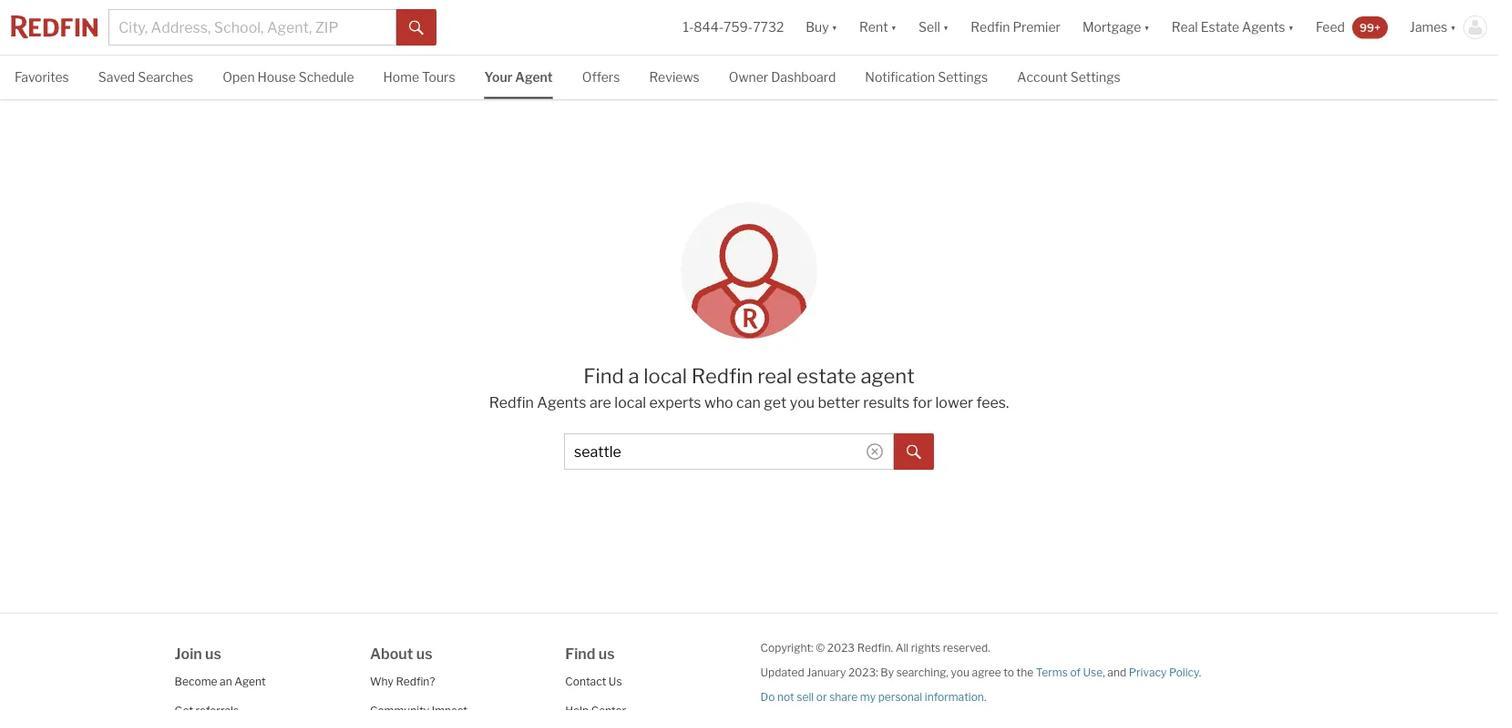 Task type: locate. For each thing, give the bounding box(es) containing it.
clear input button
[[867, 444, 883, 460]]

mortgage ▾
[[1083, 19, 1150, 35]]

0 vertical spatial agents
[[1242, 19, 1286, 35]]

2 settings from the left
[[1071, 70, 1121, 85]]

1 settings from the left
[[938, 70, 988, 85]]

1 horizontal spatial agents
[[1242, 19, 1286, 35]]

settings down mortgage
[[1071, 70, 1121, 85]]

redfin left premier
[[971, 19, 1010, 35]]

personal
[[878, 691, 923, 704]]

agent right your
[[515, 70, 553, 85]]

submit search image
[[409, 21, 424, 35], [907, 445, 922, 460]]

1 horizontal spatial submit search image
[[907, 445, 922, 460]]

4 ▾ from the left
[[1144, 19, 1150, 35]]

reviews link
[[649, 56, 700, 97]]

0 horizontal spatial us
[[205, 645, 221, 663]]

2 horizontal spatial us
[[599, 645, 615, 663]]

sell
[[919, 19, 941, 35]]

2 horizontal spatial redfin
[[971, 19, 1010, 35]]

1 vertical spatial submit search image
[[907, 445, 922, 460]]

2 us from the left
[[416, 645, 433, 663]]

1 vertical spatial find
[[565, 645, 596, 663]]

2 vertical spatial redfin
[[489, 394, 534, 411]]

us up redfin?
[[416, 645, 433, 663]]

▾ right mortgage
[[1144, 19, 1150, 35]]

saved searches link
[[98, 56, 193, 97]]

0 horizontal spatial settings
[[938, 70, 988, 85]]

owner
[[729, 70, 769, 85]]

▾ for sell ▾
[[943, 19, 949, 35]]

us right join
[[205, 645, 221, 663]]

offers
[[582, 70, 620, 85]]

0 vertical spatial you
[[790, 394, 815, 411]]

about
[[370, 645, 413, 663]]

find for us
[[565, 645, 596, 663]]

settings for notification settings
[[938, 70, 988, 85]]

3 us from the left
[[599, 645, 615, 663]]

james
[[1410, 19, 1448, 35]]

▾ right buy
[[832, 19, 838, 35]]

0 horizontal spatial agent
[[234, 675, 266, 688]]

become
[[175, 675, 217, 688]]

your agent
[[485, 70, 553, 85]]

you
[[790, 394, 815, 411], [951, 666, 970, 679]]

find up the contact
[[565, 645, 596, 663]]

real estate agents ▾
[[1172, 19, 1294, 35]]

buy ▾ button
[[795, 0, 849, 55]]

you right get
[[790, 394, 815, 411]]

redfin premier button
[[960, 0, 1072, 55]]

us
[[205, 645, 221, 663], [416, 645, 433, 663], [599, 645, 615, 663]]

agents
[[1242, 19, 1286, 35], [537, 394, 587, 411]]

759-
[[724, 19, 753, 35]]

find
[[584, 364, 624, 388], [565, 645, 596, 663]]

us
[[609, 675, 622, 688]]

house
[[258, 70, 296, 85]]

1 us from the left
[[205, 645, 221, 663]]

1 vertical spatial agents
[[537, 394, 587, 411]]

▾ left feed
[[1288, 19, 1294, 35]]

mortgage
[[1083, 19, 1141, 35]]

information
[[925, 691, 984, 704]]

redfin
[[971, 19, 1010, 35], [692, 364, 753, 388], [489, 394, 534, 411]]

all
[[896, 641, 909, 655]]

0 vertical spatial redfin
[[971, 19, 1010, 35]]

agents left are
[[537, 394, 587, 411]]

notification
[[865, 70, 935, 85]]

City, Address, School, Agent, ZIP search field
[[108, 9, 397, 46]]

agent right an
[[234, 675, 266, 688]]

local
[[644, 364, 687, 388], [615, 394, 646, 411]]

agents right estate
[[1242, 19, 1286, 35]]

▾ right james
[[1451, 19, 1457, 35]]

owner dashboard
[[729, 70, 836, 85]]

my
[[860, 691, 876, 704]]

favorites
[[15, 70, 69, 85]]

privacy policy link
[[1129, 666, 1199, 679]]

1 horizontal spatial agent
[[515, 70, 553, 85]]

1 vertical spatial agent
[[234, 675, 266, 688]]

find for a
[[584, 364, 624, 388]]

favorites link
[[15, 56, 69, 97]]

buy ▾ button
[[806, 0, 838, 55]]

6 ▾ from the left
[[1451, 19, 1457, 35]]

your agent link
[[485, 56, 553, 97]]

5 ▾ from the left
[[1288, 19, 1294, 35]]

open
[[223, 70, 255, 85]]

who
[[705, 394, 733, 411]]

. down "agree" at the bottom of page
[[984, 691, 987, 704]]

and
[[1108, 666, 1127, 679]]

find up are
[[584, 364, 624, 388]]

3 ▾ from the left
[[943, 19, 949, 35]]

1 vertical spatial redfin
[[692, 364, 753, 388]]

▾ right the rent at the top of page
[[891, 19, 897, 35]]

sell ▾ button
[[919, 0, 949, 55]]

.
[[1199, 666, 1202, 679], [984, 691, 987, 704]]

local down a
[[615, 394, 646, 411]]

notification settings
[[865, 70, 988, 85]]

us for find us
[[599, 645, 615, 663]]

redfin inside button
[[971, 19, 1010, 35]]

redfin left are
[[489, 394, 534, 411]]

a
[[628, 364, 639, 388]]

us up us
[[599, 645, 615, 663]]

owner dashboard link
[[729, 56, 836, 97]]

0 vertical spatial agent
[[515, 70, 553, 85]]

redfin up the who
[[692, 364, 753, 388]]

▾ for mortgage ▾
[[1144, 19, 1150, 35]]

1-
[[683, 19, 694, 35]]

terms
[[1036, 666, 1068, 679]]

0 vertical spatial submit search image
[[409, 21, 424, 35]]

search input image
[[867, 444, 883, 460]]

settings down sell ▾ dropdown button
[[938, 70, 988, 85]]

1 ▾ from the left
[[832, 19, 838, 35]]

reviews
[[649, 70, 700, 85]]

Find Redfin real estate agents in your area search field
[[564, 434, 894, 470]]

to
[[1004, 666, 1015, 679]]

1 horizontal spatial .
[[1199, 666, 1202, 679]]

1 horizontal spatial settings
[[1071, 70, 1121, 85]]

1 vertical spatial .
[[984, 691, 987, 704]]

1 horizontal spatial us
[[416, 645, 433, 663]]

james ▾
[[1410, 19, 1457, 35]]

real estate agents ▾ link
[[1172, 0, 1294, 55]]

1 horizontal spatial redfin
[[692, 364, 753, 388]]

submit search image right clear input button
[[907, 445, 922, 460]]

agents inside find a local redfin real estate agent redfin agents are local experts who can get you better results for lower fees.
[[537, 394, 587, 411]]

0 vertical spatial find
[[584, 364, 624, 388]]

buy ▾
[[806, 19, 838, 35]]

contact
[[565, 675, 606, 688]]

real
[[1172, 19, 1198, 35]]

2 ▾ from the left
[[891, 19, 897, 35]]

. right privacy
[[1199, 666, 1202, 679]]

settings
[[938, 70, 988, 85], [1071, 70, 1121, 85]]

find inside find a local redfin real estate agent redfin agents are local experts who can get you better results for lower fees.
[[584, 364, 624, 388]]

redfin?
[[396, 675, 435, 688]]

submit search image up home tours link
[[409, 21, 424, 35]]

you up information at the right of the page
[[951, 666, 970, 679]]

of
[[1070, 666, 1081, 679]]

1 horizontal spatial you
[[951, 666, 970, 679]]

us for about us
[[416, 645, 433, 663]]

rent ▾ button
[[860, 0, 897, 55]]

offers link
[[582, 56, 620, 97]]

0 horizontal spatial agents
[[537, 394, 587, 411]]

0 horizontal spatial .
[[984, 691, 987, 704]]

local up experts
[[644, 364, 687, 388]]

0 horizontal spatial you
[[790, 394, 815, 411]]

0 horizontal spatial submit search image
[[409, 21, 424, 35]]

▾ right sell
[[943, 19, 949, 35]]

us for join us
[[205, 645, 221, 663]]

redfin premier
[[971, 19, 1061, 35]]

844-
[[694, 19, 724, 35]]

january
[[807, 666, 846, 679]]

agent
[[861, 364, 915, 388]]

privacy
[[1129, 666, 1167, 679]]



Task type: vqa. For each thing, say whether or not it's contained in the screenshot.
the bottom You
yes



Task type: describe. For each thing, give the bounding box(es) containing it.
account settings link
[[1018, 56, 1121, 97]]

find a local redfin real estate agent redfin agents are local experts who can get you better results for lower fees.
[[489, 364, 1009, 411]]

▾ for james ▾
[[1451, 19, 1457, 35]]

find us
[[565, 645, 615, 663]]

not
[[778, 691, 795, 704]]

▾ for buy ▾
[[832, 19, 838, 35]]

open house schedule link
[[223, 56, 354, 97]]

real estate agents ▾ button
[[1161, 0, 1305, 55]]

or
[[817, 691, 827, 704]]

copyright: © 2023 redfin. all rights reserved.
[[761, 641, 991, 655]]

the
[[1017, 666, 1034, 679]]

redfin.
[[857, 641, 893, 655]]

©
[[816, 641, 825, 655]]

saved searches
[[98, 70, 193, 85]]

why
[[370, 675, 394, 688]]

rights
[[911, 641, 941, 655]]

estate
[[797, 364, 857, 388]]

use
[[1083, 666, 1103, 679]]

▾ for rent ▾
[[891, 19, 897, 35]]

searching,
[[897, 666, 949, 679]]

become an agent button
[[175, 675, 266, 688]]

feed
[[1316, 19, 1345, 35]]

share
[[830, 691, 858, 704]]

real
[[758, 364, 792, 388]]

searches
[[138, 70, 193, 85]]

1 vertical spatial you
[[951, 666, 970, 679]]

can
[[737, 394, 761, 411]]

1-844-759-7732 link
[[683, 19, 784, 35]]

agents inside dropdown button
[[1242, 19, 1286, 35]]

updated january 2023: by searching, you agree to the terms of use , and privacy policy .
[[761, 666, 1202, 679]]

sell ▾
[[919, 19, 949, 35]]

sell ▾ button
[[908, 0, 960, 55]]

become an agent
[[175, 675, 266, 688]]

do not sell or share my personal information link
[[761, 691, 984, 704]]

2023
[[827, 641, 855, 655]]

notification settings link
[[865, 56, 988, 97]]

reserved.
[[943, 641, 991, 655]]

home
[[383, 70, 419, 85]]

updated
[[761, 666, 805, 679]]

schedule
[[299, 70, 354, 85]]

rent ▾ button
[[849, 0, 908, 55]]

join us
[[175, 645, 221, 663]]

are
[[590, 394, 612, 411]]

experts
[[649, 394, 701, 411]]

terms of use link
[[1036, 666, 1103, 679]]

tours
[[422, 70, 455, 85]]

fees.
[[977, 394, 1009, 411]]

buy
[[806, 19, 829, 35]]

mortgage ▾ button
[[1072, 0, 1161, 55]]

better
[[818, 394, 860, 411]]

rent
[[860, 19, 888, 35]]

copyright:
[[761, 641, 814, 655]]

premier
[[1013, 19, 1061, 35]]

about us
[[370, 645, 433, 663]]

0 vertical spatial local
[[644, 364, 687, 388]]

settings for account settings
[[1071, 70, 1121, 85]]

contact us button
[[565, 675, 622, 688]]

join
[[175, 645, 202, 663]]

agree
[[972, 666, 1002, 679]]

1 vertical spatial local
[[615, 394, 646, 411]]

sell
[[797, 691, 814, 704]]

0 horizontal spatial redfin
[[489, 394, 534, 411]]

do
[[761, 691, 775, 704]]

open house schedule
[[223, 70, 354, 85]]

why redfin? button
[[370, 675, 435, 688]]

0 vertical spatial .
[[1199, 666, 1202, 679]]

2023:
[[849, 666, 878, 679]]

do not sell or share my personal information .
[[761, 691, 987, 704]]

you inside find a local redfin real estate agent redfin agents are local experts who can get you better results for lower fees.
[[790, 394, 815, 411]]

99+
[[1360, 21, 1381, 34]]

home tours link
[[383, 56, 455, 97]]

7732
[[753, 19, 784, 35]]

contact us
[[565, 675, 622, 688]]

1-844-759-7732
[[683, 19, 784, 35]]

saved
[[98, 70, 135, 85]]

estate
[[1201, 19, 1240, 35]]

results
[[863, 394, 910, 411]]



